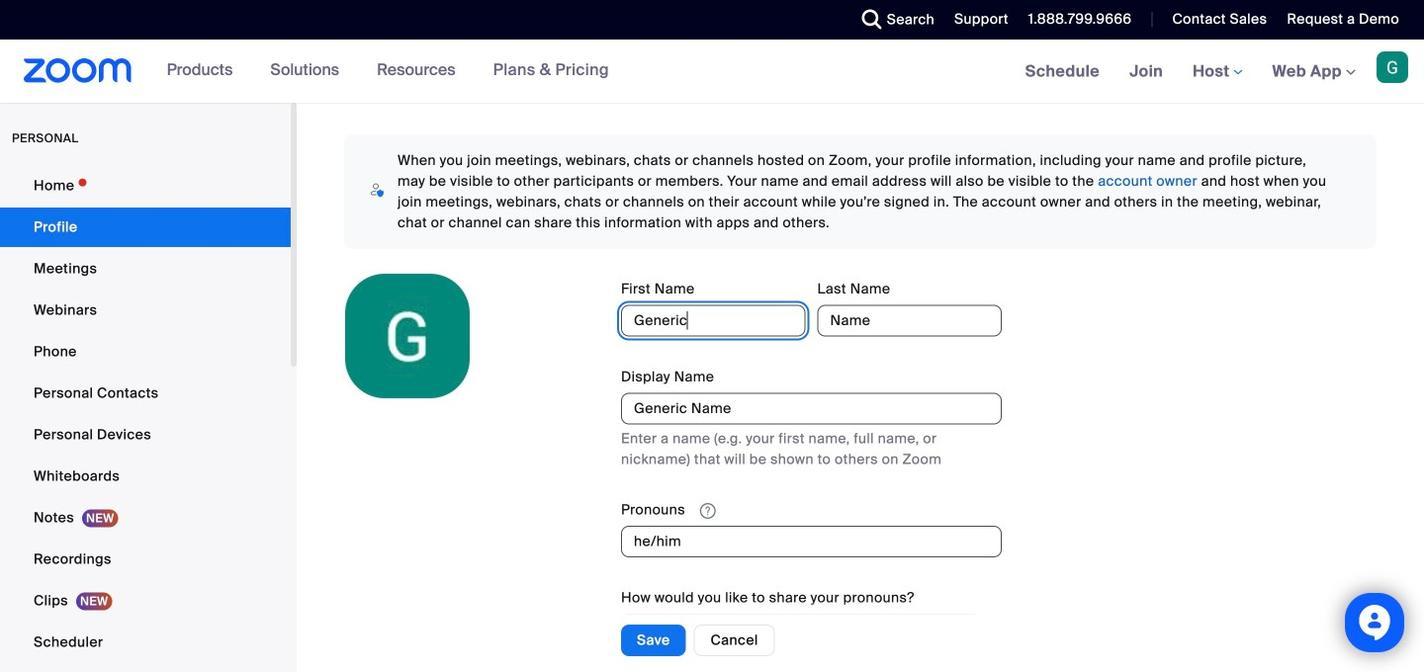 Task type: locate. For each thing, give the bounding box(es) containing it.
Last Name text field
[[817, 305, 1002, 337]]

personal menu menu
[[0, 166, 291, 673]]

None text field
[[621, 393, 1002, 425]]

banner
[[0, 40, 1424, 104]]

First Name text field
[[621, 305, 806, 337]]

zoom logo image
[[24, 58, 132, 83]]

product information navigation
[[152, 40, 624, 103]]



Task type: describe. For each thing, give the bounding box(es) containing it.
user photo image
[[345, 274, 470, 399]]

meetings navigation
[[1011, 40, 1424, 104]]

profile picture image
[[1377, 51, 1408, 83]]

learn more about pronouns image
[[694, 502, 722, 520]]

edit user photo image
[[392, 327, 423, 345]]

Pronouns text field
[[621, 526, 1002, 558]]



Task type: vqa. For each thing, say whether or not it's contained in the screenshot.
the bottom Pricing
no



